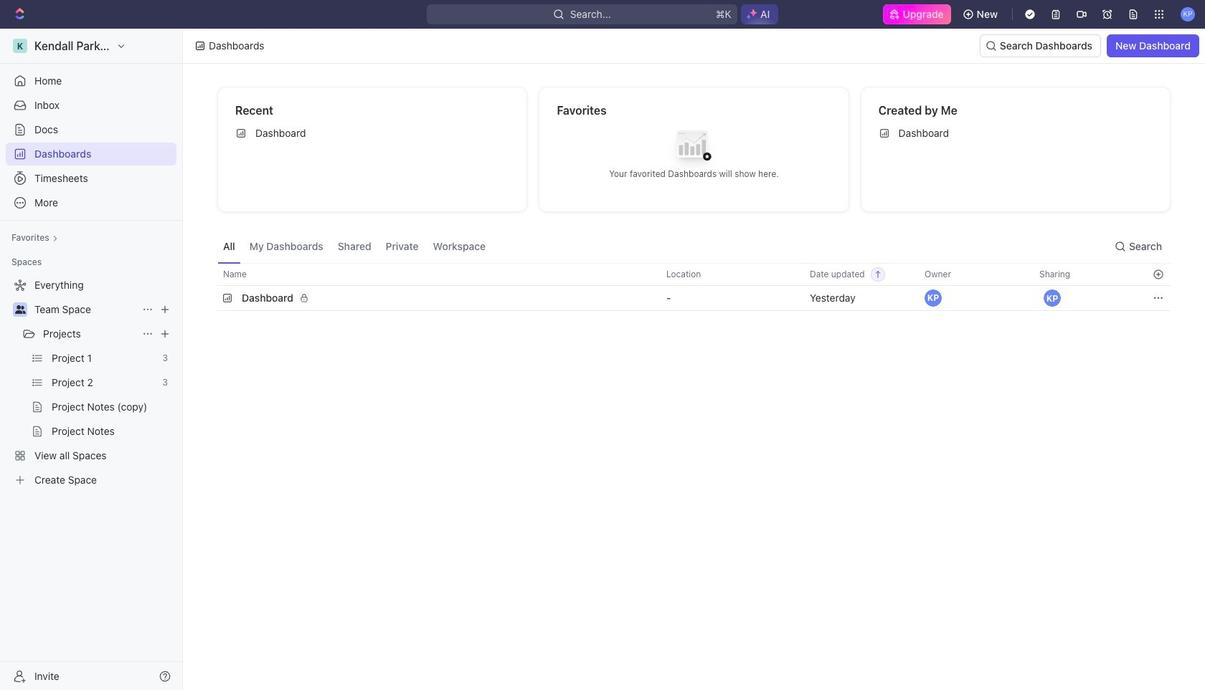 Task type: locate. For each thing, give the bounding box(es) containing it.
row
[[217, 263, 1171, 286], [217, 284, 1171, 313]]

1 horizontal spatial kendall parks, , element
[[1044, 290, 1061, 307]]

kendall parks, , element
[[925, 290, 942, 307], [1044, 290, 1061, 307]]

2 row from the top
[[217, 284, 1171, 313]]

0 horizontal spatial kendall parks, , element
[[925, 290, 942, 307]]

user group image
[[15, 306, 25, 314]]

tree
[[6, 274, 177, 492]]

tab list
[[217, 230, 492, 263]]

table
[[217, 263, 1171, 313]]

tree inside sidebar navigation
[[6, 274, 177, 492]]



Task type: describe. For each thing, give the bounding box(es) containing it.
kendall parks's workspace, , element
[[13, 39, 27, 53]]

sidebar navigation
[[0, 29, 186, 691]]

1 row from the top
[[217, 263, 1171, 286]]

1 kendall parks, , element from the left
[[925, 290, 942, 307]]

no favorited dashboards image
[[665, 119, 723, 177]]

2 kendall parks, , element from the left
[[1044, 290, 1061, 307]]



Task type: vqa. For each thing, say whether or not it's contained in the screenshot.
tree within Sidebar navigation
yes



